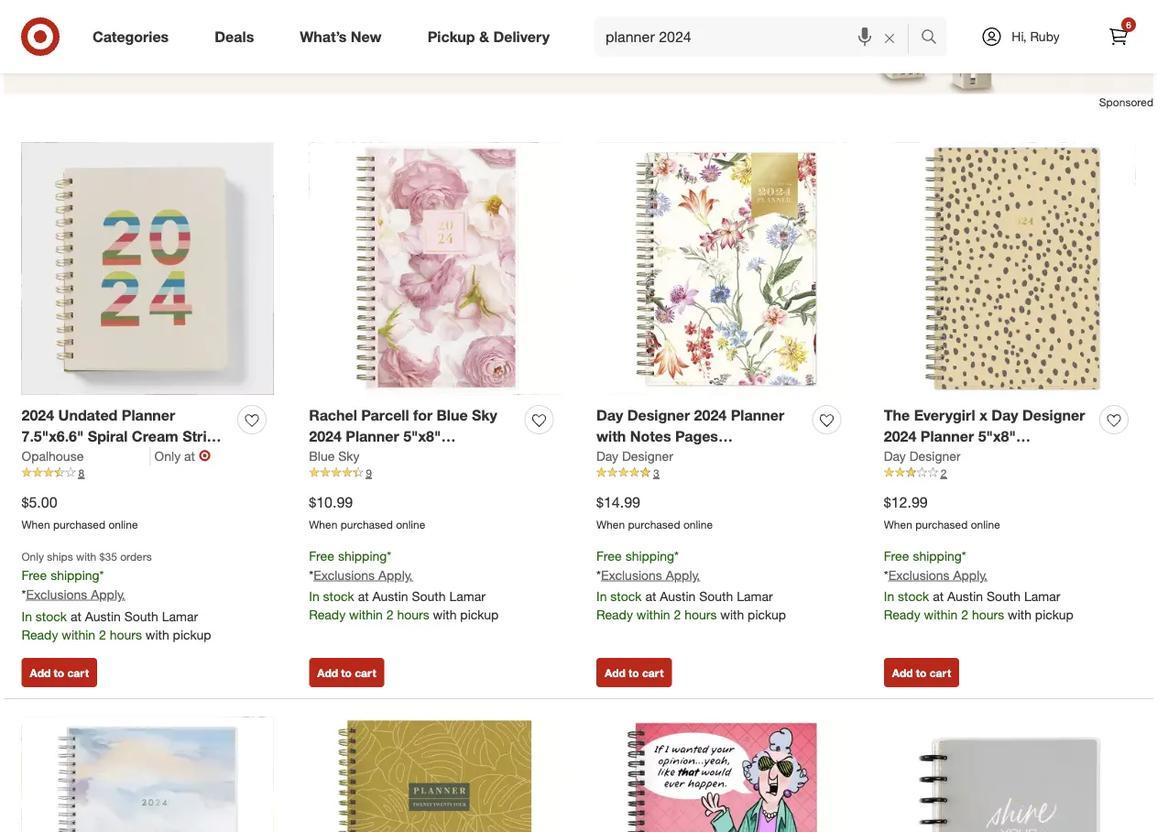 Task type: vqa. For each thing, say whether or not it's contained in the screenshot.
THE CAROUSEL region
no



Task type: describe. For each thing, give the bounding box(es) containing it.
designer inside the everygirl x day designer 2024 planner 5"x8" weekly/monthly senegal tan
[[1023, 406, 1086, 424]]

stock for $10.99
[[323, 589, 355, 605]]

add to cart button for $12.99
[[884, 658, 960, 687]]

day designer link for $14.99
[[597, 447, 674, 465]]

What can we help you find? suggestions appear below search field
[[595, 17, 926, 57]]

hours for $14.99
[[685, 607, 717, 623]]

to for $12.99
[[917, 666, 927, 680]]

add to cart for $5.00
[[30, 666, 89, 680]]

within for $10.99
[[349, 607, 383, 623]]

lamar for $14.99
[[737, 589, 773, 605]]

the
[[884, 406, 911, 424]]

shipping inside 'only ships with $35 orders free shipping * * exclusions apply. in stock at  austin south lamar ready within 2 hours with pickup'
[[51, 567, 100, 583]]

lamar inside 'only ships with $35 orders free shipping * * exclusions apply. in stock at  austin south lamar ready within 2 hours with pickup'
[[162, 608, 198, 624]]

purchased for $10.99
[[341, 518, 393, 531]]

day inside the everygirl x day designer 2024 planner 5"x8" weekly/monthly senegal tan
[[992, 406, 1019, 424]]

parcell
[[361, 406, 409, 424]]

south inside 'only ships with $35 orders free shipping * * exclusions apply. in stock at  austin south lamar ready within 2 hours with pickup'
[[124, 608, 158, 624]]

ruby
[[1031, 28, 1060, 44]]

add to cart button for $10.99
[[309, 658, 385, 687]]

add to cart for $12.99
[[893, 666, 952, 680]]

$10.99 when purchased online
[[309, 493, 426, 531]]

$5.00
[[22, 493, 57, 511]]

9
[[366, 466, 372, 480]]

purchased for $12.99
[[916, 518, 968, 531]]

$14.99
[[597, 493, 641, 511]]

rachel parcell for blue sky 2024 planner 5"x8" weekly/monthly roses sky link
[[309, 405, 518, 466]]

2 for $12.99
[[962, 607, 969, 623]]

exclusions apply. link for $14.99
[[601, 567, 701, 583]]

online for $10.99
[[396, 518, 426, 531]]

stock for $12.99
[[899, 589, 930, 605]]

with for $14.99
[[721, 607, 745, 623]]

add for $5.00
[[30, 666, 51, 680]]

lamar for $12.99
[[1025, 589, 1061, 605]]

undated
[[58, 406, 118, 424]]

day designer for $12.99
[[884, 448, 961, 464]]

with for $10.99
[[433, 607, 457, 623]]

online for $14.99
[[684, 518, 713, 531]]

in inside 'only ships with $35 orders free shipping * * exclusions apply. in stock at  austin south lamar ready within 2 hours with pickup'
[[22, 608, 32, 624]]

ready for $12.99
[[884, 607, 921, 623]]

pickup & delivery link
[[412, 17, 573, 57]]

cart for $10.99
[[355, 666, 376, 680]]

free shipping * * exclusions apply. in stock at  austin south lamar ready within 2 hours with pickup for $12.99
[[884, 548, 1074, 623]]

ready for $10.99
[[309, 607, 346, 623]]

apply. for $14.99
[[666, 567, 701, 583]]

exclusions apply. link for $12.99
[[889, 567, 988, 583]]

day for $12.99
[[884, 448, 907, 464]]

austin for $10.99
[[373, 589, 408, 605]]

only ships with $35 orders free shipping * * exclusions apply. in stock at  austin south lamar ready within 2 hours with pickup
[[22, 550, 211, 643]]

apply. inside 'only ships with $35 orders free shipping * * exclusions apply. in stock at  austin south lamar ready within 2 hours with pickup'
[[91, 586, 125, 602]]

within for $14.99
[[637, 607, 671, 623]]

in for $12.99
[[884, 589, 895, 605]]

8 link
[[22, 465, 273, 481]]

2024 inside 2024 undated planner 7.5"x6.6" spiral cream stripe - opalhouse™
[[22, 406, 54, 424]]

stripe
[[183, 427, 225, 445]]

7.5"x6.6"
[[22, 427, 84, 445]]

designer for $14.99
[[622, 448, 674, 464]]

day designer link for $12.99
[[884, 447, 961, 465]]

planner for the
[[921, 427, 975, 445]]

cart for $5.00
[[67, 666, 89, 680]]

search
[[913, 29, 957, 47]]

online for $12.99
[[971, 518, 1001, 531]]

what's new link
[[284, 17, 405, 57]]

free for $12.99
[[884, 548, 910, 564]]

tan
[[1060, 448, 1084, 466]]

opalhouse link
[[22, 447, 151, 465]]

the everygirl x day designer 2024 planner 5"x8" weekly/monthly senegal tan
[[884, 406, 1086, 466]]

shipping for $10.99
[[338, 548, 387, 564]]

hours for $10.99
[[397, 607, 430, 623]]

ships
[[47, 550, 73, 563]]

hours for $12.99
[[973, 607, 1005, 623]]

cream
[[132, 427, 178, 445]]

blue sky
[[309, 448, 360, 464]]

roses
[[424, 448, 468, 466]]

2 for $10.99
[[387, 607, 394, 623]]

weekly/monthly for everygirl
[[884, 448, 995, 466]]

sky down rachel
[[339, 448, 360, 464]]

&
[[479, 28, 490, 45]]

planner inside 2024 undated planner 7.5"x6.6" spiral cream stripe - opalhouse™
[[122, 406, 175, 424]]

add for $10.99
[[317, 666, 338, 680]]

search button
[[913, 17, 957, 61]]

when for $10.99
[[309, 518, 338, 531]]

delivery
[[494, 28, 550, 45]]

add to cart for $10.99
[[317, 666, 376, 680]]

sky right roses
[[472, 448, 497, 466]]

purchased for $5.00
[[53, 518, 106, 531]]

add for $12.99
[[893, 666, 914, 680]]

to for $5.00
[[54, 666, 64, 680]]

sponsored
[[1100, 95, 1154, 109]]

¬
[[199, 447, 211, 465]]

2 link
[[884, 465, 1136, 481]]

austin for $12.99
[[948, 589, 984, 605]]

2024 for the
[[884, 427, 917, 445]]

2024 for rachel
[[309, 427, 342, 445]]

hi, ruby
[[1012, 28, 1060, 44]]

within inside 'only ships with $35 orders free shipping * * exclusions apply. in stock at  austin south lamar ready within 2 hours with pickup'
[[62, 627, 95, 643]]

south for $12.99
[[987, 589, 1021, 605]]



Task type: locate. For each thing, give the bounding box(es) containing it.
when
[[22, 518, 50, 531], [309, 518, 338, 531], [597, 518, 625, 531], [884, 518, 913, 531]]

when inside $14.99 when purchased online
[[597, 518, 625, 531]]

purchased up ships
[[53, 518, 106, 531]]

1 weekly/monthly from the left
[[309, 448, 420, 466]]

in
[[309, 589, 320, 605], [597, 589, 607, 605], [884, 589, 895, 605], [22, 608, 32, 624]]

day designer link up 3
[[597, 447, 674, 465]]

exclusions down ships
[[26, 586, 87, 602]]

0 horizontal spatial planner
[[122, 406, 175, 424]]

in for $14.99
[[597, 589, 607, 605]]

only for with
[[22, 550, 44, 563]]

weekly/monthly for parcell
[[309, 448, 420, 466]]

when inside $12.99 when purchased online
[[884, 518, 913, 531]]

austin for $14.99
[[660, 589, 696, 605]]

add
[[30, 666, 51, 680], [317, 666, 338, 680], [605, 666, 626, 680], [893, 666, 914, 680]]

pickup & delivery
[[428, 28, 550, 45]]

5"x8" down x
[[979, 427, 1017, 445]]

planner down everygirl
[[921, 427, 975, 445]]

2 for $14.99
[[674, 607, 681, 623]]

free down the $14.99
[[597, 548, 622, 564]]

$5.00 when purchased online
[[22, 493, 138, 531]]

when down the $14.99
[[597, 518, 625, 531]]

3 when from the left
[[597, 518, 625, 531]]

when down $10.99
[[309, 518, 338, 531]]

at inside 'only ships with $35 orders free shipping * * exclusions apply. in stock at  austin south lamar ready within 2 hours with pickup'
[[71, 608, 81, 624]]

$10.99
[[309, 493, 353, 511]]

planner inside rachel parcell for blue sky 2024 planner 5"x8" weekly/monthly roses sky
[[346, 427, 399, 445]]

when for $5.00
[[22, 518, 50, 531]]

2 horizontal spatial planner
[[921, 427, 975, 445]]

2 when from the left
[[309, 518, 338, 531]]

online
[[109, 518, 138, 531], [396, 518, 426, 531], [684, 518, 713, 531], [971, 518, 1001, 531]]

day down the
[[884, 448, 907, 464]]

shipping down ships
[[51, 567, 100, 583]]

shipping down $14.99 when purchased online
[[626, 548, 675, 564]]

online up orders
[[109, 518, 138, 531]]

when down $12.99
[[884, 518, 913, 531]]

1 vertical spatial only
[[22, 550, 44, 563]]

cart for $14.99
[[643, 666, 664, 680]]

day designer link
[[597, 447, 674, 465], [884, 447, 961, 465]]

3
[[654, 466, 660, 480]]

$12.99
[[884, 493, 928, 511]]

6
[[1127, 19, 1132, 30]]

0 horizontal spatial free shipping * * exclusions apply. in stock at  austin south lamar ready within 2 hours with pickup
[[309, 548, 499, 623]]

weekly/monthly down everygirl
[[884, 448, 995, 466]]

1 horizontal spatial day
[[884, 448, 907, 464]]

planner inside the everygirl x day designer 2024 planner 5"x8" weekly/monthly senegal tan
[[921, 427, 975, 445]]

blue down rachel
[[309, 448, 335, 464]]

1 horizontal spatial weekly/monthly
[[884, 448, 995, 466]]

exclusions down $12.99 when purchased online
[[889, 567, 950, 583]]

planner
[[122, 406, 175, 424], [346, 427, 399, 445], [921, 427, 975, 445]]

austin down $14.99 when purchased online
[[660, 589, 696, 605]]

at down $12.99 when purchased online
[[933, 589, 944, 605]]

1 add to cart from the left
[[30, 666, 89, 680]]

3 add from the left
[[605, 666, 626, 680]]

sky right for
[[472, 406, 498, 424]]

0 horizontal spatial day
[[597, 448, 619, 464]]

1 horizontal spatial day designer link
[[884, 447, 961, 465]]

stock down $12.99 when purchased online
[[899, 589, 930, 605]]

exclusions down $14.99 when purchased online
[[601, 567, 663, 583]]

2 to from the left
[[341, 666, 352, 680]]

0 horizontal spatial designer
[[622, 448, 674, 464]]

weekly/monthly inside the everygirl x day designer 2024 planner 5"x8" weekly/monthly senegal tan
[[884, 448, 995, 466]]

add to cart button for $14.99
[[597, 658, 672, 687]]

2 add to cart from the left
[[317, 666, 376, 680]]

cart for $12.99
[[930, 666, 952, 680]]

within for $12.99
[[925, 607, 958, 623]]

3 add to cart button from the left
[[597, 658, 672, 687]]

4 cart from the left
[[930, 666, 952, 680]]

at inside only at ¬
[[184, 448, 195, 464]]

pickup for $10.99
[[461, 607, 499, 623]]

apply.
[[379, 567, 413, 583], [666, 567, 701, 583], [954, 567, 988, 583], [91, 586, 125, 602]]

day designer up 3
[[597, 448, 674, 464]]

exclusions down the $10.99 when purchased online on the left of page
[[314, 567, 375, 583]]

4 online from the left
[[971, 518, 1001, 531]]

at down the $10.99 when purchased online on the left of page
[[358, 589, 369, 605]]

the everygirl x day designer 2024 planner 5"x8" weekly/monthly senegal tan image
[[884, 143, 1136, 395], [884, 143, 1136, 395]]

opalhouse
[[22, 448, 84, 464]]

apply. down the $10.99 when purchased online on the left of page
[[379, 567, 413, 583]]

1 when from the left
[[22, 518, 50, 531]]

free for $10.99
[[309, 548, 335, 564]]

online inside "$5.00 when purchased online"
[[109, 518, 138, 531]]

shipping
[[338, 548, 387, 564], [626, 548, 675, 564], [913, 548, 962, 564], [51, 567, 100, 583]]

only left ships
[[22, 550, 44, 563]]

in for $10.99
[[309, 589, 320, 605]]

stock for $14.99
[[611, 589, 642, 605]]

apply. down $12.99 when purchased online
[[954, 567, 988, 583]]

hours
[[397, 607, 430, 623], [685, 607, 717, 623], [973, 607, 1005, 623], [110, 627, 142, 643]]

apply. for $12.99
[[954, 567, 988, 583]]

day designer 2024 planner with notes pages 5.875"x8.625" weekly/monthly wild blooms white image
[[597, 143, 849, 395], [597, 143, 849, 395]]

0 vertical spatial only
[[155, 448, 181, 464]]

3 add to cart from the left
[[605, 666, 664, 680]]

1 horizontal spatial blue
[[437, 406, 468, 424]]

5"x8" for roses
[[404, 427, 441, 445]]

online down 3 link on the bottom of the page
[[684, 518, 713, 531]]

2
[[941, 466, 947, 480], [387, 607, 394, 623], [674, 607, 681, 623], [962, 607, 969, 623], [99, 627, 106, 643]]

sky
[[472, 406, 498, 424], [339, 448, 360, 464], [472, 448, 497, 466]]

only at ¬
[[155, 447, 211, 465]]

when for $12.99
[[884, 518, 913, 531]]

purchased for $14.99
[[628, 518, 681, 531]]

2 horizontal spatial day
[[992, 406, 1019, 424]]

lamar
[[450, 589, 486, 605], [737, 589, 773, 605], [1025, 589, 1061, 605], [162, 608, 198, 624]]

designer up the tan
[[1023, 406, 1086, 424]]

blue inside rachel parcell for blue sky 2024 planner 5"x8" weekly/monthly roses sky
[[437, 406, 468, 424]]

designer
[[1023, 406, 1086, 424], [622, 448, 674, 464], [910, 448, 961, 464]]

purchased inside $12.99 when purchased online
[[916, 518, 968, 531]]

what's
[[300, 28, 347, 45]]

add to cart
[[30, 666, 89, 680], [317, 666, 376, 680], [605, 666, 664, 680], [893, 666, 952, 680]]

deals
[[215, 28, 254, 45]]

0 vertical spatial blue
[[437, 406, 468, 424]]

1 free shipping * * exclusions apply. in stock at  austin south lamar ready within 2 hours with pickup from the left
[[309, 548, 499, 623]]

the happy planner 2024 9.75"x8.75" classic candace carson bold and free image
[[884, 717, 1136, 832], [884, 717, 1136, 832]]

3 free shipping * * exclusions apply. in stock at  austin south lamar ready within 2 hours with pickup from the left
[[884, 548, 1074, 623]]

1 add to cart button from the left
[[22, 658, 97, 687]]

1 cart from the left
[[67, 666, 89, 680]]

purchased down $12.99
[[916, 518, 968, 531]]

3 online from the left
[[684, 518, 713, 531]]

spiral
[[88, 427, 128, 445]]

only
[[155, 448, 181, 464], [22, 550, 44, 563]]

2024 up 7.5"x6.6" on the bottom left
[[22, 406, 54, 424]]

online down 9 link
[[396, 518, 426, 531]]

online for $5.00
[[109, 518, 138, 531]]

2 day designer link from the left
[[884, 447, 961, 465]]

stock down ships
[[36, 608, 67, 624]]

1 horizontal spatial 5"x8"
[[979, 427, 1017, 445]]

when inside "$5.00 when purchased online"
[[22, 518, 50, 531]]

austin down the $10.99 when purchased online on the left of page
[[373, 589, 408, 605]]

2024 undated planner 7.5"x6.6" spiral cream stripe - opalhouse™ link
[[22, 405, 230, 466]]

deals link
[[199, 17, 277, 57]]

1 to from the left
[[54, 666, 64, 680]]

3 cart from the left
[[643, 666, 664, 680]]

day right x
[[992, 406, 1019, 424]]

blue inside blue sky link
[[309, 448, 335, 464]]

lamar for $10.99
[[450, 589, 486, 605]]

hi,
[[1012, 28, 1027, 44]]

to for $14.99
[[629, 666, 640, 680]]

2 add from the left
[[317, 666, 338, 680]]

what's new
[[300, 28, 382, 45]]

with
[[76, 550, 97, 563], [433, 607, 457, 623], [721, 607, 745, 623], [1009, 607, 1032, 623], [146, 627, 169, 643]]

when down $5.00
[[22, 518, 50, 531]]

advertisement region
[[4, 0, 1154, 94]]

south for $14.99
[[700, 589, 734, 605]]

weekly/monthly down parcell
[[309, 448, 420, 466]]

$12.99 when purchased online
[[884, 493, 1001, 531]]

categories
[[93, 28, 169, 45]]

1 online from the left
[[109, 518, 138, 531]]

day designer
[[597, 448, 674, 464], [884, 448, 961, 464]]

designer up 3
[[622, 448, 674, 464]]

pickup
[[428, 28, 475, 45]]

at
[[184, 448, 195, 464], [358, 589, 369, 605], [646, 589, 657, 605], [933, 589, 944, 605], [71, 608, 81, 624]]

exclusions apply. link down the $10.99 when purchased online on the left of page
[[314, 567, 413, 583]]

2024 inside rachel parcell for blue sky 2024 planner 5"x8" weekly/monthly roses sky
[[309, 427, 342, 445]]

planner up cream
[[122, 406, 175, 424]]

only for ¬
[[155, 448, 181, 464]]

*
[[387, 548, 392, 564], [675, 548, 679, 564], [962, 548, 967, 564], [309, 567, 314, 583], [597, 567, 601, 583], [884, 567, 889, 583], [100, 567, 104, 583], [22, 586, 26, 602]]

free shipping * * exclusions apply. in stock at  austin south lamar ready within 2 hours with pickup down $14.99 when purchased online
[[597, 548, 787, 623]]

2 cart from the left
[[355, 666, 376, 680]]

2024
[[22, 406, 54, 424], [309, 427, 342, 445], [884, 427, 917, 445]]

exclusions apply. link for $10.99
[[314, 567, 413, 583]]

2 free shipping * * exclusions apply. in stock at  austin south lamar ready within 2 hours with pickup from the left
[[597, 548, 787, 623]]

rachel parcell for blue sky 2024 planner 5"x8" weekly/monthly roses sky
[[309, 406, 498, 466]]

2 add to cart button from the left
[[309, 658, 385, 687]]

4 when from the left
[[884, 518, 913, 531]]

shipping for $12.99
[[913, 548, 962, 564]]

at down ships
[[71, 608, 81, 624]]

at for $14.99
[[646, 589, 657, 605]]

$14.99 when purchased online
[[597, 493, 713, 531]]

1 day designer from the left
[[597, 448, 674, 464]]

hours inside 'only ships with $35 orders free shipping * * exclusions apply. in stock at  austin south lamar ready within 2 hours with pickup'
[[110, 627, 142, 643]]

1 horizontal spatial designer
[[910, 448, 961, 464]]

shipping down $12.99 when purchased online
[[913, 548, 962, 564]]

exclusions for $10.99
[[314, 567, 375, 583]]

2 horizontal spatial free shipping * * exclusions apply. in stock at  austin south lamar ready within 2 hours with pickup
[[884, 548, 1074, 623]]

2024 inside the everygirl x day designer 2024 planner 5"x8" weekly/monthly senegal tan
[[884, 427, 917, 445]]

ready
[[309, 607, 346, 623], [597, 607, 633, 623], [884, 607, 921, 623], [22, 627, 58, 643]]

tf publishing 2024 weekly/monthly planner 8"x6.5" maxine image
[[597, 717, 849, 832], [597, 717, 849, 832]]

stock
[[323, 589, 355, 605], [611, 589, 642, 605], [899, 589, 930, 605], [36, 608, 67, 624]]

day designer down everygirl
[[884, 448, 961, 464]]

1 horizontal spatial day designer
[[884, 448, 961, 464]]

2024 up blue sky
[[309, 427, 342, 445]]

2024 undated planner 7.5"x6.6" spiral cream stripe - opalhouse™ image
[[22, 143, 273, 395], [22, 143, 273, 395]]

austin inside 'only ships with $35 orders free shipping * * exclusions apply. in stock at  austin south lamar ready within 2 hours with pickup'
[[85, 608, 121, 624]]

exclusions
[[314, 567, 375, 583], [601, 567, 663, 583], [889, 567, 950, 583], [26, 586, 87, 602]]

when for $14.99
[[597, 518, 625, 531]]

senegal
[[999, 448, 1056, 466]]

2 online from the left
[[396, 518, 426, 531]]

weekly/monthly
[[309, 448, 420, 466], [884, 448, 995, 466]]

blue sky 2024 planner with notes pages 5.875"x8.625" weekly/monthly frosted cover beyond image
[[22, 717, 273, 832], [22, 717, 273, 832]]

with for $12.99
[[1009, 607, 1032, 623]]

3 purchased from the left
[[628, 518, 681, 531]]

9 link
[[309, 465, 561, 481]]

austin down $12.99 when purchased online
[[948, 589, 984, 605]]

5"x8" down for
[[404, 427, 441, 445]]

online inside the $10.99 when purchased online
[[396, 518, 426, 531]]

free down $12.99
[[884, 548, 910, 564]]

1 horizontal spatial free shipping * * exclusions apply. in stock at  austin south lamar ready within 2 hours with pickup
[[597, 548, 787, 623]]

apply. for $10.99
[[379, 567, 413, 583]]

add to cart for $14.99
[[605, 666, 664, 680]]

new
[[351, 28, 382, 45]]

5"x8" inside rachel parcell for blue sky 2024 planner 5"x8" weekly/monthly roses sky
[[404, 427, 441, 445]]

blue sky link
[[309, 447, 360, 465]]

apply. down $14.99 when purchased online
[[666, 567, 701, 583]]

rachel
[[309, 406, 357, 424]]

austin
[[373, 589, 408, 605], [660, 589, 696, 605], [948, 589, 984, 605], [85, 608, 121, 624]]

5"x8" inside the everygirl x day designer 2024 planner 5"x8" weekly/monthly senegal tan
[[979, 427, 1017, 445]]

4 to from the left
[[917, 666, 927, 680]]

day
[[992, 406, 1019, 424], [597, 448, 619, 464], [884, 448, 907, 464]]

1 day designer link from the left
[[597, 447, 674, 465]]

add to cart button
[[22, 658, 97, 687], [309, 658, 385, 687], [597, 658, 672, 687], [884, 658, 960, 687]]

pickup for $12.99
[[1036, 607, 1074, 623]]

2 weekly/monthly from the left
[[884, 448, 995, 466]]

apply. down $35
[[91, 586, 125, 602]]

at down $14.99 when purchased online
[[646, 589, 657, 605]]

free inside 'only ships with $35 orders free shipping * * exclusions apply. in stock at  austin south lamar ready within 2 hours with pickup'
[[22, 567, 47, 583]]

0 horizontal spatial day designer
[[597, 448, 674, 464]]

8
[[78, 466, 85, 480]]

5"x8" for senegal
[[979, 427, 1017, 445]]

2 horizontal spatial 2024
[[884, 427, 917, 445]]

0 horizontal spatial day designer link
[[597, 447, 674, 465]]

exclusions for $12.99
[[889, 567, 950, 583]]

purchased inside "$5.00 when purchased online"
[[53, 518, 106, 531]]

pickup for $14.99
[[748, 607, 787, 623]]

only inside only at ¬
[[155, 448, 181, 464]]

4 add to cart from the left
[[893, 666, 952, 680]]

the everygirl x day designer 2024 planner 5"x8" weekly/monthly senegal tan link
[[884, 405, 1093, 466]]

for
[[413, 406, 433, 424]]

free shipping * * exclusions apply. in stock at  austin south lamar ready within 2 hours with pickup down the $10.99 when purchased online on the left of page
[[309, 548, 499, 623]]

planner down parcell
[[346, 427, 399, 445]]

stock inside 'only ships with $35 orders free shipping * * exclusions apply. in stock at  austin south lamar ready within 2 hours with pickup'
[[36, 608, 67, 624]]

when inside the $10.99 when purchased online
[[309, 518, 338, 531]]

day up the $14.99
[[597, 448, 619, 464]]

3 to from the left
[[629, 666, 640, 680]]

rachel parcell for blue sky 2024 planner 5"x8" weekly/monthly roses sky image
[[309, 143, 561, 395], [309, 143, 561, 395]]

free shipping * * exclusions apply. in stock at  austin south lamar ready within 2 hours with pickup for $10.99
[[309, 548, 499, 623]]

to for $10.99
[[341, 666, 352, 680]]

cart
[[67, 666, 89, 680], [355, 666, 376, 680], [643, 666, 664, 680], [930, 666, 952, 680]]

opalhouse™
[[32, 448, 115, 466]]

at left ¬ on the left bottom
[[184, 448, 195, 464]]

ready for $14.99
[[597, 607, 633, 623]]

tf publishing 2024 weekly/monthly planner 8"x6.5" golden foliage image
[[309, 717, 561, 832], [309, 717, 561, 832]]

shipping down the $10.99 when purchased online on the left of page
[[338, 548, 387, 564]]

0 horizontal spatial only
[[22, 550, 44, 563]]

purchased down $10.99
[[341, 518, 393, 531]]

blue right for
[[437, 406, 468, 424]]

2 5"x8" from the left
[[979, 427, 1017, 445]]

1 horizontal spatial planner
[[346, 427, 399, 445]]

day for $14.99
[[597, 448, 619, 464]]

2 inside 'only ships with $35 orders free shipping * * exclusions apply. in stock at  austin south lamar ready within 2 hours with pickup'
[[99, 627, 106, 643]]

day designer link down everygirl
[[884, 447, 961, 465]]

stock down $14.99 when purchased online
[[611, 589, 642, 605]]

designer for $12.99
[[910, 448, 961, 464]]

1 5"x8" from the left
[[404, 427, 441, 445]]

at for $12.99
[[933, 589, 944, 605]]

at for $10.99
[[358, 589, 369, 605]]

x
[[980, 406, 988, 424]]

south for $10.99
[[412, 589, 446, 605]]

orders
[[120, 550, 152, 563]]

2 horizontal spatial designer
[[1023, 406, 1086, 424]]

within
[[349, 607, 383, 623], [637, 607, 671, 623], [925, 607, 958, 623], [62, 627, 95, 643]]

0 horizontal spatial 2024
[[22, 406, 54, 424]]

2024 down the
[[884, 427, 917, 445]]

pickup
[[461, 607, 499, 623], [748, 607, 787, 623], [1036, 607, 1074, 623], [173, 627, 211, 643]]

online inside $14.99 when purchased online
[[684, 518, 713, 531]]

free shipping * * exclusions apply. in stock at  austin south lamar ready within 2 hours with pickup for $14.99
[[597, 548, 787, 623]]

free down $5.00
[[22, 567, 47, 583]]

categories link
[[77, 17, 192, 57]]

free shipping * * exclusions apply. in stock at  austin south lamar ready within 2 hours with pickup
[[309, 548, 499, 623], [597, 548, 787, 623], [884, 548, 1074, 623]]

1 add from the left
[[30, 666, 51, 680]]

only down cream
[[155, 448, 181, 464]]

exclusions inside 'only ships with $35 orders free shipping * * exclusions apply. in stock at  austin south lamar ready within 2 hours with pickup'
[[26, 586, 87, 602]]

pickup inside 'only ships with $35 orders free shipping * * exclusions apply. in stock at  austin south lamar ready within 2 hours with pickup'
[[173, 627, 211, 643]]

1 purchased from the left
[[53, 518, 106, 531]]

4 add to cart button from the left
[[884, 658, 960, 687]]

2 purchased from the left
[[341, 518, 393, 531]]

4 add from the left
[[893, 666, 914, 680]]

4 purchased from the left
[[916, 518, 968, 531]]

shipping for $14.99
[[626, 548, 675, 564]]

add for $14.99
[[605, 666, 626, 680]]

only inside 'only ships with $35 orders free shipping * * exclusions apply. in stock at  austin south lamar ready within 2 hours with pickup'
[[22, 550, 44, 563]]

add to cart button for $5.00
[[22, 658, 97, 687]]

purchased inside the $10.99 when purchased online
[[341, 518, 393, 531]]

purchased down the $14.99
[[628, 518, 681, 531]]

1 horizontal spatial only
[[155, 448, 181, 464]]

ready inside 'only ships with $35 orders free shipping * * exclusions apply. in stock at  austin south lamar ready within 2 hours with pickup'
[[22, 627, 58, 643]]

$35
[[100, 550, 117, 563]]

3 link
[[597, 465, 849, 481]]

free
[[309, 548, 335, 564], [597, 548, 622, 564], [884, 548, 910, 564], [22, 567, 47, 583]]

blue
[[437, 406, 468, 424], [309, 448, 335, 464]]

day designer for $14.99
[[597, 448, 674, 464]]

free down $10.99
[[309, 548, 335, 564]]

purchased
[[53, 518, 106, 531], [341, 518, 393, 531], [628, 518, 681, 531], [916, 518, 968, 531]]

5"x8"
[[404, 427, 441, 445], [979, 427, 1017, 445]]

austin down $35
[[85, 608, 121, 624]]

1 vertical spatial blue
[[309, 448, 335, 464]]

2 day designer from the left
[[884, 448, 961, 464]]

0 horizontal spatial weekly/monthly
[[309, 448, 420, 466]]

purchased inside $14.99 when purchased online
[[628, 518, 681, 531]]

south
[[412, 589, 446, 605], [700, 589, 734, 605], [987, 589, 1021, 605], [124, 608, 158, 624]]

6 link
[[1099, 17, 1140, 57]]

exclusions apply. link down ships
[[26, 586, 125, 602]]

exclusions for $14.99
[[601, 567, 663, 583]]

0 horizontal spatial 5"x8"
[[404, 427, 441, 445]]

exclusions apply. link down $12.99 when purchased online
[[889, 567, 988, 583]]

-
[[22, 448, 28, 466]]

free for $14.99
[[597, 548, 622, 564]]

0 horizontal spatial blue
[[309, 448, 335, 464]]

1 horizontal spatial 2024
[[309, 427, 342, 445]]

online inside $12.99 when purchased online
[[971, 518, 1001, 531]]

planner for rachel
[[346, 427, 399, 445]]

2024 undated planner 7.5"x6.6" spiral cream stripe - opalhouse™
[[22, 406, 225, 466]]

online down 2 link
[[971, 518, 1001, 531]]

free shipping * * exclusions apply. in stock at  austin south lamar ready within 2 hours with pickup down $12.99 when purchased online
[[884, 548, 1074, 623]]

everygirl
[[915, 406, 976, 424]]

designer down everygirl
[[910, 448, 961, 464]]

stock down the $10.99 when purchased online on the left of page
[[323, 589, 355, 605]]

weekly/monthly inside rachel parcell for blue sky 2024 planner 5"x8" weekly/monthly roses sky
[[309, 448, 420, 466]]

exclusions apply. link down $14.99 when purchased online
[[601, 567, 701, 583]]



